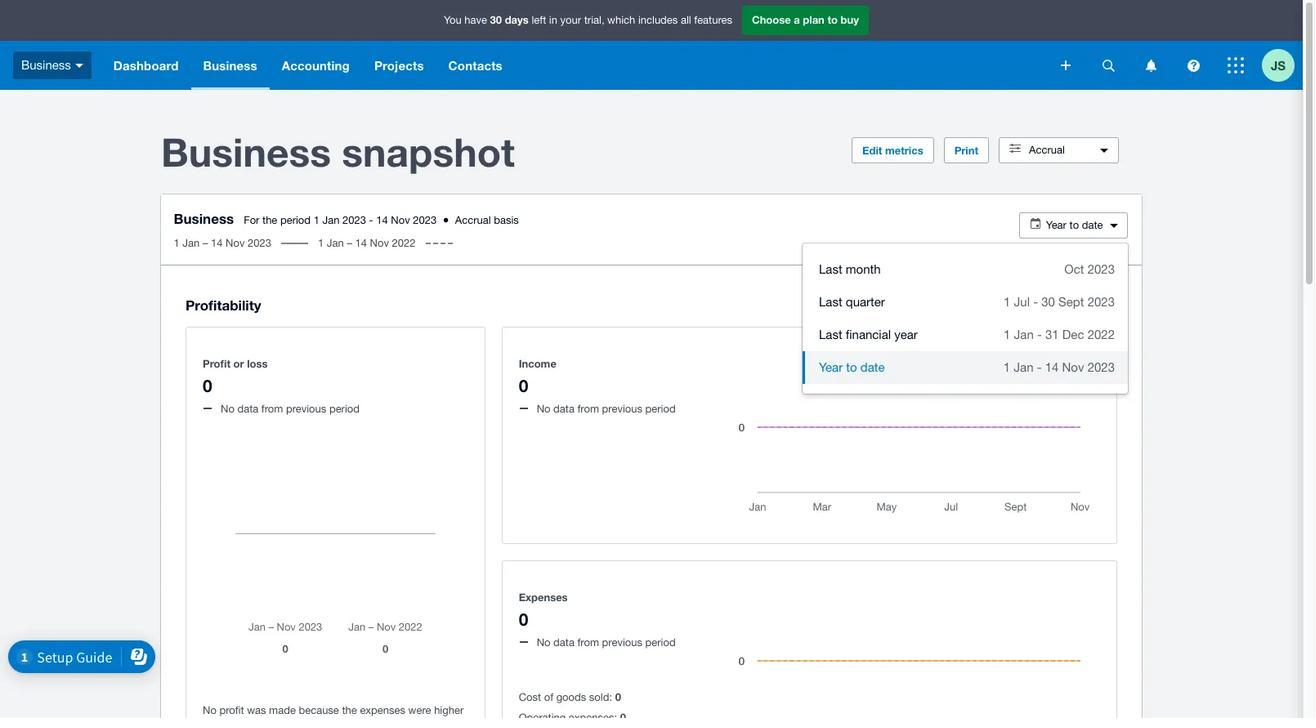 Task type: locate. For each thing, give the bounding box(es) containing it.
date down financial
[[861, 360, 885, 374]]

nov down "dec"
[[1062, 360, 1084, 374]]

jan
[[323, 214, 340, 226], [183, 237, 200, 249], [327, 237, 344, 249], [1014, 328, 1034, 342], [1014, 360, 1034, 374]]

data down expenses 0
[[553, 637, 575, 649]]

14 down 31
[[1045, 360, 1059, 374]]

2023
[[343, 214, 367, 226], [413, 214, 437, 226], [248, 237, 272, 249], [1088, 262, 1115, 276], [1088, 295, 1115, 309], [1088, 360, 1115, 374]]

were
[[408, 705, 431, 717]]

2022
[[392, 237, 416, 249], [1088, 328, 1115, 342]]

nov for 1 jan – 14 nov 2022
[[370, 237, 389, 249]]

previous
[[286, 403, 326, 415], [602, 403, 642, 415], [602, 637, 642, 649]]

1 jan - 14 nov 2023
[[1004, 360, 1115, 374]]

0 horizontal spatial to
[[828, 13, 838, 26]]

1 horizontal spatial year to date
[[1046, 219, 1103, 231]]

income 0
[[519, 357, 557, 396]]

2023 for 1 jul - 30 sept 2023
[[1088, 295, 1115, 309]]

from
[[261, 403, 283, 415], [577, 403, 599, 415], [577, 637, 599, 649]]

no for income 0
[[537, 403, 551, 415]]

last
[[819, 262, 842, 276], [819, 295, 842, 309], [819, 328, 842, 342]]

1 vertical spatial the
[[342, 705, 357, 717]]

2022 for 1 jan – 14 nov 2022
[[392, 237, 416, 249]]

no data from previous period for income 0
[[537, 403, 676, 415]]

business inside dropdown button
[[203, 58, 257, 73]]

jan up 1 jan – 14 nov 2022
[[323, 214, 340, 226]]

0 inside expenses 0
[[519, 610, 528, 630]]

30 left "sept" at the right top of page
[[1041, 295, 1055, 309]]

2022 right "dec"
[[1088, 328, 1115, 342]]

0 inside income 0
[[519, 376, 528, 396]]

1 vertical spatial 2022
[[1088, 328, 1115, 342]]

1 jul - 30 sept 2023
[[1004, 295, 1115, 309]]

no data from previous period down the loss
[[221, 403, 360, 415]]

1 horizontal spatial 2022
[[1088, 328, 1115, 342]]

print
[[954, 144, 978, 157]]

no data from previous period for profit or loss 0
[[221, 403, 360, 415]]

year down last financial year
[[819, 360, 843, 374]]

nov inside period list box
[[1062, 360, 1084, 374]]

snapshot
[[342, 128, 515, 175]]

0 vertical spatial 30
[[490, 13, 502, 26]]

contacts
[[448, 58, 503, 73]]

days
[[505, 13, 529, 26]]

year
[[1046, 219, 1067, 231], [819, 360, 843, 374]]

0 vertical spatial accrual
[[1029, 144, 1065, 156]]

-
[[370, 214, 374, 226], [1033, 295, 1038, 309], [1037, 328, 1042, 342], [1037, 360, 1042, 374]]

to left buy
[[828, 13, 838, 26]]

– for 14 nov 2022
[[347, 237, 353, 249]]

year to date inside period list box
[[819, 360, 885, 374]]

0 horizontal spatial year to date
[[819, 360, 885, 374]]

expenses 0
[[519, 591, 568, 630]]

0 down "income"
[[519, 376, 528, 396]]

0 down profit at the left
[[203, 376, 212, 396]]

0 vertical spatial to
[[828, 13, 838, 26]]

previous for expenses 0
[[602, 637, 642, 649]]

metrics
[[885, 144, 923, 157]]

2022 inside period list box
[[1088, 328, 1115, 342]]

nov down for the period 1 jan 2023 - 14 nov 2023  ●  accrual basis
[[370, 237, 389, 249]]

1 horizontal spatial to
[[846, 360, 857, 374]]

1 jan - 31 dec 2022
[[1004, 328, 1115, 342]]

from for profit or loss 0
[[261, 403, 283, 415]]

the inside no profit was made because the expenses were higher
[[342, 705, 357, 717]]

–
[[203, 237, 208, 249], [347, 237, 353, 249]]

sold:
[[589, 692, 612, 704]]

0
[[203, 376, 212, 396], [519, 376, 528, 396], [519, 610, 528, 630], [615, 691, 621, 704]]

0 horizontal spatial –
[[203, 237, 208, 249]]

2 vertical spatial last
[[819, 328, 842, 342]]

0 horizontal spatial 2022
[[392, 237, 416, 249]]

cost of goods sold: 0
[[519, 691, 621, 704]]

2 horizontal spatial to
[[1070, 219, 1079, 231]]

data for expenses 0
[[553, 637, 575, 649]]

which
[[607, 14, 635, 26]]

no left profit
[[203, 705, 216, 717]]

no data from previous period up sold:
[[537, 637, 676, 649]]

last left "quarter"
[[819, 295, 842, 309]]

0 horizontal spatial date
[[861, 360, 885, 374]]

accrual up year to date popup button
[[1029, 144, 1065, 156]]

group
[[803, 244, 1128, 394]]

14 down for the period 1 jan 2023 - 14 nov 2023  ●  accrual basis
[[356, 237, 367, 249]]

1 for 1 jan - 31 dec 2022
[[1004, 328, 1011, 342]]

14 for 1 jan – 14 nov 2022
[[356, 237, 367, 249]]

loss
[[247, 357, 268, 370]]

30
[[490, 13, 502, 26], [1041, 295, 1055, 309]]

year to date
[[1046, 219, 1103, 231], [819, 360, 885, 374]]

2022 for 1 jan - 31 dec 2022
[[1088, 328, 1115, 342]]

or
[[233, 357, 244, 370]]

of
[[544, 692, 553, 704]]

edit
[[862, 144, 882, 157]]

date
[[1082, 219, 1103, 231], [861, 360, 885, 374]]

edit metrics
[[862, 144, 923, 157]]

no data from previous period
[[221, 403, 360, 415], [537, 403, 676, 415], [537, 637, 676, 649]]

have
[[465, 14, 487, 26]]

business
[[21, 58, 71, 72], [203, 58, 257, 73], [161, 128, 331, 175], [174, 210, 234, 227]]

period for expenses 0
[[645, 637, 676, 649]]

1 vertical spatial year to date
[[819, 360, 885, 374]]

0 vertical spatial year to date
[[1046, 219, 1103, 231]]

30 right the have
[[490, 13, 502, 26]]

you have 30 days left in your trial, which includes all features
[[444, 13, 732, 26]]

2023 for 1 jan - 14 nov 2023
[[1088, 360, 1115, 374]]

to up 'oct'
[[1070, 219, 1079, 231]]

edit metrics button
[[852, 137, 934, 163]]

year to date down last financial year
[[819, 360, 885, 374]]

buy
[[841, 13, 859, 26]]

year to date button
[[1020, 213, 1129, 239]]

1 horizontal spatial the
[[342, 705, 357, 717]]

0 vertical spatial year
[[1046, 219, 1067, 231]]

business button
[[0, 41, 101, 90]]

svg image
[[1102, 59, 1114, 72]]

no down income 0
[[537, 403, 551, 415]]

a
[[794, 13, 800, 26]]

1 horizontal spatial 30
[[1041, 295, 1055, 309]]

jan left 31
[[1014, 328, 1034, 342]]

- right jul
[[1033, 295, 1038, 309]]

banner
[[0, 0, 1303, 90]]

1
[[314, 214, 320, 226], [174, 237, 180, 249], [318, 237, 324, 249], [1004, 295, 1011, 309], [1004, 328, 1011, 342], [1004, 360, 1010, 374]]

print button
[[944, 137, 989, 163]]

jan for 1 jan - 14 nov 2023
[[1014, 360, 1034, 374]]

to inside period list box
[[846, 360, 857, 374]]

accounting button
[[270, 41, 362, 90]]

0 down expenses
[[519, 610, 528, 630]]

1 vertical spatial year
[[819, 360, 843, 374]]

1 horizontal spatial accrual
[[1029, 144, 1065, 156]]

contacts button
[[436, 41, 515, 90]]

– for 14 nov 2023
[[203, 237, 208, 249]]

no down profit or loss 0
[[221, 403, 234, 415]]

1 vertical spatial last
[[819, 295, 842, 309]]

accrual left basis
[[455, 214, 491, 226]]

accrual
[[1029, 144, 1065, 156], [455, 214, 491, 226]]

1 horizontal spatial –
[[347, 237, 353, 249]]

1 vertical spatial 30
[[1041, 295, 1055, 309]]

income
[[519, 357, 557, 370]]

higher
[[434, 705, 464, 717]]

none field containing last month
[[802, 243, 1129, 395]]

0 horizontal spatial year
[[819, 360, 843, 374]]

period
[[281, 214, 311, 226], [329, 403, 360, 415], [645, 403, 676, 415], [645, 637, 676, 649]]

None field
[[802, 243, 1129, 395]]

the right because
[[342, 705, 357, 717]]

0 horizontal spatial the
[[263, 214, 278, 226]]

all
[[681, 14, 691, 26]]

0 vertical spatial last
[[819, 262, 842, 276]]

- left 31
[[1037, 328, 1042, 342]]

last left financial
[[819, 328, 842, 342]]

0 right sold:
[[615, 691, 621, 704]]

14
[[377, 214, 388, 226], [211, 237, 223, 249], [356, 237, 367, 249], [1045, 360, 1059, 374]]

0 horizontal spatial 30
[[490, 13, 502, 26]]

3 last from the top
[[819, 328, 842, 342]]

1 horizontal spatial date
[[1082, 219, 1103, 231]]

– up profitability at the top left of page
[[203, 237, 208, 249]]

jan for 1 jan – 14 nov 2023
[[183, 237, 200, 249]]

14 up 1 jan – 14 nov 2022
[[377, 214, 388, 226]]

- for last quarter
[[1033, 295, 1038, 309]]

left
[[532, 14, 546, 26]]

plan
[[803, 13, 825, 26]]

year up 'oct'
[[1046, 219, 1067, 231]]

2 last from the top
[[819, 295, 842, 309]]

- down 1 jan - 31 dec 2022
[[1037, 360, 1042, 374]]

period for income 0
[[645, 403, 676, 415]]

14 for 1 jan - 14 nov 2023
[[1045, 360, 1059, 374]]

to down last financial year
[[846, 360, 857, 374]]

profitability
[[186, 297, 261, 314]]

includes
[[638, 14, 678, 26]]

2022 down for the period 1 jan 2023 - 14 nov 2023  ●  accrual basis
[[392, 237, 416, 249]]

accounting
[[282, 58, 350, 73]]

jan for 1 jan – 14 nov 2022
[[327, 237, 344, 249]]

no profit was made because the expenses were higher
[[203, 705, 464, 718]]

js button
[[1262, 41, 1303, 90]]

0 vertical spatial 2022
[[392, 237, 416, 249]]

no
[[221, 403, 234, 415], [537, 403, 551, 415], [537, 637, 551, 649], [203, 705, 216, 717]]

no for profit or loss 0
[[221, 403, 234, 415]]

jan down for the period 1 jan 2023 - 14 nov 2023  ●  accrual basis
[[327, 237, 344, 249]]

year inside popup button
[[1046, 219, 1067, 231]]

jan up profitability at the top left of page
[[183, 237, 200, 249]]

1 for 1 jan – 14 nov 2022
[[318, 237, 324, 249]]

jul
[[1014, 295, 1030, 309]]

last for last month
[[819, 262, 842, 276]]

1 jan – 14 nov 2022
[[318, 237, 416, 249]]

nov
[[391, 214, 410, 226], [226, 237, 245, 249], [370, 237, 389, 249], [1062, 360, 1084, 374]]

navigation
[[101, 41, 1049, 90]]

2 – from the left
[[347, 237, 353, 249]]

date up oct 2023
[[1082, 219, 1103, 231]]

no down expenses 0
[[537, 637, 551, 649]]

nov down for
[[226, 237, 245, 249]]

1 horizontal spatial year
[[1046, 219, 1067, 231]]

to
[[828, 13, 838, 26], [1070, 219, 1079, 231], [846, 360, 857, 374]]

data down income 0
[[553, 403, 575, 415]]

jan down 1 jan - 31 dec 2022
[[1014, 360, 1034, 374]]

data for profit or loss 0
[[237, 403, 258, 415]]

data down profit or loss 0
[[237, 403, 258, 415]]

year to date up 'oct'
[[1046, 219, 1103, 231]]

1 last from the top
[[819, 262, 842, 276]]

1 – from the left
[[203, 237, 208, 249]]

profit
[[219, 705, 244, 717]]

14 inside period list box
[[1045, 360, 1059, 374]]

month
[[846, 262, 881, 276]]

14 up profitability at the top left of page
[[211, 237, 223, 249]]

2 vertical spatial to
[[846, 360, 857, 374]]

no data from previous period down income 0
[[537, 403, 676, 415]]

navigation containing dashboard
[[101, 41, 1049, 90]]

1 for 1 jul - 30 sept 2023
[[1004, 295, 1011, 309]]

0 horizontal spatial accrual
[[455, 214, 491, 226]]

the right for
[[263, 214, 278, 226]]

1 vertical spatial date
[[861, 360, 885, 374]]

data
[[237, 403, 258, 415], [553, 403, 575, 415], [553, 637, 575, 649]]

period for profit or loss 0
[[329, 403, 360, 415]]

– down for the period 1 jan 2023 - 14 nov 2023  ●  accrual basis
[[347, 237, 353, 249]]

0 vertical spatial date
[[1082, 219, 1103, 231]]

previous for profit or loss 0
[[286, 403, 326, 415]]

period list box
[[803, 244, 1128, 394]]

dashboard
[[113, 58, 179, 73]]

dec
[[1062, 328, 1084, 342]]

svg image
[[1228, 57, 1244, 74], [1146, 59, 1156, 72], [1187, 59, 1199, 72], [1061, 60, 1071, 70], [75, 64, 83, 68]]

for
[[244, 214, 260, 226]]

group containing last month
[[803, 244, 1128, 394]]

because
[[299, 705, 339, 717]]

profit or loss 0
[[203, 357, 268, 396]]

no inside no profit was made because the expenses were higher
[[203, 705, 216, 717]]

last left month
[[819, 262, 842, 276]]

expenses
[[519, 591, 568, 604]]

1 vertical spatial to
[[1070, 219, 1079, 231]]

year inside period list box
[[819, 360, 843, 374]]



Task type: describe. For each thing, give the bounding box(es) containing it.
accrual button
[[999, 137, 1119, 163]]

features
[[694, 14, 732, 26]]

year to date inside popup button
[[1046, 219, 1103, 231]]

nov up 1 jan – 14 nov 2022
[[391, 214, 410, 226]]

profit
[[203, 357, 230, 370]]

quarter
[[846, 295, 885, 309]]

expenses
[[360, 705, 405, 717]]

dashboard link
[[101, 41, 191, 90]]

group inside "field"
[[803, 244, 1128, 394]]

no data from previous period for expenses 0
[[537, 637, 676, 649]]

31
[[1045, 328, 1059, 342]]

from for income 0
[[577, 403, 599, 415]]

your
[[560, 14, 581, 26]]

nov for 1 jan – 14 nov 2023
[[226, 237, 245, 249]]

accrual inside accrual popup button
[[1029, 144, 1065, 156]]

1 for 1 jan – 14 nov 2023
[[174, 237, 180, 249]]

year
[[894, 328, 918, 342]]

trial,
[[584, 14, 604, 26]]

0 inside profit or loss 0
[[203, 376, 212, 396]]

was
[[247, 705, 266, 717]]

choose a plan to buy
[[752, 13, 859, 26]]

svg image inside business popup button
[[75, 64, 83, 68]]

1 for 1 jan - 14 nov 2023
[[1004, 360, 1010, 374]]

jan for 1 jan - 31 dec 2022
[[1014, 328, 1034, 342]]

projects
[[374, 58, 424, 73]]

sept
[[1059, 295, 1084, 309]]

basis
[[494, 214, 519, 226]]

oct 2023
[[1064, 262, 1115, 276]]

you
[[444, 14, 462, 26]]

goods
[[556, 692, 586, 704]]

from for expenses 0
[[577, 637, 599, 649]]

1 jan – 14 nov 2023
[[174, 237, 272, 249]]

nov for 1 jan - 14 nov 2023
[[1062, 360, 1084, 374]]

js
[[1271, 58, 1286, 72]]

no for expenses 0
[[537, 637, 551, 649]]

- for year to date
[[1037, 360, 1042, 374]]

for the period 1 jan 2023 - 14 nov 2023  ●  accrual basis
[[244, 214, 519, 226]]

business snapshot
[[161, 128, 515, 175]]

2023 for for the period 1 jan 2023 - 14 nov 2023  ●  accrual basis
[[343, 214, 367, 226]]

projects button
[[362, 41, 436, 90]]

made
[[269, 705, 296, 717]]

data for income 0
[[553, 403, 575, 415]]

0 vertical spatial the
[[263, 214, 278, 226]]

oct
[[1064, 262, 1084, 276]]

- up 1 jan – 14 nov 2022
[[370, 214, 374, 226]]

to inside popup button
[[1070, 219, 1079, 231]]

previous for income 0
[[602, 403, 642, 415]]

banner containing js
[[0, 0, 1303, 90]]

last month
[[819, 262, 881, 276]]

- for last financial year
[[1037, 328, 1042, 342]]

business inside popup button
[[21, 58, 71, 72]]

date inside popup button
[[1082, 219, 1103, 231]]

in
[[549, 14, 557, 26]]

30 inside period list box
[[1041, 295, 1055, 309]]

date inside period list box
[[861, 360, 885, 374]]

cost
[[519, 692, 541, 704]]

14 for 1 jan – 14 nov 2023
[[211, 237, 223, 249]]

business button
[[191, 41, 270, 90]]

choose
[[752, 13, 791, 26]]

last for last quarter
[[819, 295, 842, 309]]

financial
[[846, 328, 891, 342]]

1 vertical spatial accrual
[[455, 214, 491, 226]]

last financial year
[[819, 328, 918, 342]]

last quarter
[[819, 295, 885, 309]]

last for last financial year
[[819, 328, 842, 342]]

2023 for 1 jan – 14 nov 2023
[[248, 237, 272, 249]]



Task type: vqa. For each thing, say whether or not it's contained in the screenshot.
1.59
no



